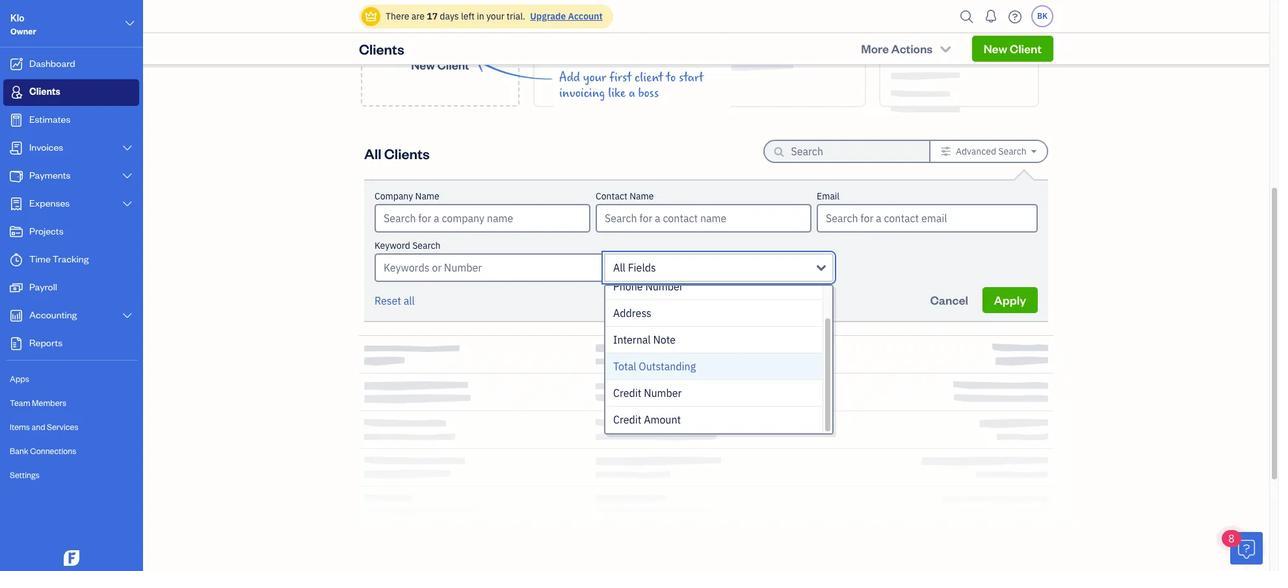 Task type: describe. For each thing, give the bounding box(es) containing it.
cancel
[[931, 293, 969, 308]]

time
[[29, 253, 51, 265]]

payments
[[29, 169, 71, 182]]

team members
[[10, 398, 66, 409]]

expenses link
[[3, 191, 139, 218]]

project image
[[8, 226, 24, 239]]

internal
[[614, 334, 651, 347]]

credit amount
[[614, 414, 681, 427]]

time tracking
[[29, 253, 89, 265]]

company
[[375, 191, 413, 202]]

address option
[[606, 301, 823, 327]]

credit number
[[614, 387, 682, 400]]

Search for a company name text field
[[376, 206, 590, 232]]

bank connections link
[[3, 441, 139, 463]]

0 vertical spatial new
[[984, 41, 1008, 56]]

time tracking link
[[3, 247, 139, 274]]

trial.
[[507, 10, 526, 22]]

start
[[679, 70, 704, 85]]

All Fields field
[[604, 254, 834, 282]]

estimates link
[[3, 107, 139, 134]]

projects link
[[3, 219, 139, 246]]

items and services link
[[3, 416, 139, 439]]

projects
[[29, 225, 64, 237]]

like
[[608, 86, 626, 101]]

apply
[[995, 293, 1027, 308]]

search for keyword search
[[413, 240, 441, 252]]

all fields
[[614, 262, 656, 275]]

to
[[666, 70, 676, 85]]

are
[[412, 10, 425, 22]]

bank connections
[[10, 446, 76, 457]]

accounting link
[[3, 303, 139, 330]]

add
[[560, 70, 580, 85]]

internal note
[[614, 334, 676, 347]]

bk button
[[1032, 5, 1054, 27]]

estimates
[[29, 113, 70, 126]]

credit for credit amount
[[614, 414, 642, 427]]

left
[[461, 10, 475, 22]]

reset
[[375, 295, 401, 308]]

credit for credit number
[[614, 387, 642, 400]]

settings
[[10, 470, 40, 481]]

resource center badge image
[[1231, 533, 1264, 565]]

owner
[[10, 26, 36, 36]]

0 horizontal spatial new client link
[[361, 0, 520, 107]]

caretdown image
[[1032, 146, 1037, 157]]

items
[[10, 422, 30, 433]]

advanced search button
[[931, 141, 1048, 162]]

money image
[[8, 282, 24, 295]]

first
[[610, 70, 632, 85]]

more
[[862, 41, 889, 56]]

company name
[[375, 191, 440, 202]]

1 vertical spatial new client
[[411, 57, 470, 72]]

upgrade account link
[[528, 10, 603, 22]]

payments link
[[3, 163, 139, 190]]

team members link
[[3, 392, 139, 415]]

estimate image
[[8, 114, 24, 127]]

total outstanding option
[[606, 354, 823, 381]]

payroll link
[[3, 275, 139, 302]]

items and services
[[10, 422, 78, 433]]

address
[[614, 307, 652, 320]]

all clients
[[364, 144, 430, 162]]

phone number option
[[606, 274, 823, 301]]

name for company name
[[415, 191, 440, 202]]

more actions
[[862, 41, 933, 56]]

Search text field
[[791, 141, 909, 162]]

Search for a contact email text field
[[819, 206, 1037, 232]]

accounting
[[29, 309, 77, 321]]

invoicing
[[560, 86, 605, 101]]

17
[[427, 10, 438, 22]]

settings image
[[941, 146, 952, 157]]

all for all fields
[[614, 262, 626, 275]]

boss
[[639, 86, 659, 101]]

notifications image
[[981, 3, 1002, 29]]

dashboard image
[[8, 58, 24, 71]]

connections
[[30, 446, 76, 457]]

settings link
[[3, 465, 139, 487]]

reports
[[29, 337, 63, 349]]

invoice image
[[8, 142, 24, 155]]

search image
[[957, 7, 978, 26]]

credit number option
[[606, 381, 823, 407]]

phone
[[614, 280, 643, 293]]

a
[[629, 86, 636, 101]]

klo owner
[[10, 12, 36, 36]]

search for advanced search
[[999, 146, 1027, 157]]

reset all button
[[375, 293, 415, 309]]

0 vertical spatial clients
[[359, 40, 405, 58]]

bk
[[1038, 11, 1048, 21]]

2 vertical spatial clients
[[384, 144, 430, 162]]

contact
[[596, 191, 628, 202]]

0 horizontal spatial your
[[487, 10, 505, 22]]

expense image
[[8, 198, 24, 211]]

and
[[32, 422, 45, 433]]



Task type: vqa. For each thing, say whether or not it's contained in the screenshot.
Services
yes



Task type: locate. For each thing, give the bounding box(es) containing it.
number up amount at the bottom of page
[[644, 387, 682, 400]]

dashboard
[[29, 57, 75, 70]]

services
[[47, 422, 78, 433]]

0 horizontal spatial search
[[413, 240, 441, 252]]

timer image
[[8, 254, 24, 267]]

0 horizontal spatial new client
[[411, 57, 470, 72]]

0 vertical spatial all
[[364, 144, 382, 162]]

name for contact name
[[630, 191, 654, 202]]

credit down total
[[614, 387, 642, 400]]

apps link
[[3, 368, 139, 391]]

new down 'plus' icon
[[411, 57, 435, 72]]

chevron large down image for payments
[[121, 171, 133, 182]]

clients inside main element
[[29, 85, 60, 98]]

client image
[[8, 86, 24, 99]]

chevrondown image
[[939, 42, 954, 55]]

1 vertical spatial all
[[614, 262, 626, 275]]

client
[[1010, 41, 1042, 56], [438, 57, 470, 72]]

clients
[[359, 40, 405, 58], [29, 85, 60, 98], [384, 144, 430, 162]]

advanced search
[[956, 146, 1027, 157]]

chevron large down image for invoices
[[121, 143, 133, 154]]

1 vertical spatial your
[[583, 70, 607, 85]]

number for phone number
[[646, 280, 684, 293]]

outstanding
[[639, 360, 696, 373]]

main element
[[0, 0, 176, 572]]

invoices link
[[3, 135, 139, 162]]

number for credit number
[[644, 387, 682, 400]]

new client down 'plus' icon
[[411, 57, 470, 72]]

chevron large down image
[[121, 143, 133, 154], [121, 199, 133, 210]]

1 vertical spatial new
[[411, 57, 435, 72]]

8 button
[[1223, 531, 1264, 565]]

1 horizontal spatial all
[[614, 262, 626, 275]]

go to help image
[[1005, 7, 1026, 26]]

name right contact
[[630, 191, 654, 202]]

email
[[817, 191, 840, 202]]

chart image
[[8, 310, 24, 323]]

dashboard link
[[3, 51, 139, 78]]

new
[[984, 41, 1008, 56], [411, 57, 435, 72]]

number
[[646, 280, 684, 293], [644, 387, 682, 400]]

add your first client to start invoicing like a boss
[[560, 70, 704, 101]]

phone number
[[614, 280, 684, 293]]

1 horizontal spatial new client
[[984, 41, 1042, 56]]

search left caretdown image
[[999, 146, 1027, 157]]

fields
[[628, 262, 656, 275]]

0 vertical spatial search
[[999, 146, 1027, 157]]

1 vertical spatial search
[[413, 240, 441, 252]]

0 vertical spatial your
[[487, 10, 505, 22]]

reports link
[[3, 331, 139, 358]]

0 horizontal spatial name
[[415, 191, 440, 202]]

chevron large down image inside expenses link
[[121, 199, 133, 210]]

your
[[487, 10, 505, 22], [583, 70, 607, 85]]

klo
[[10, 12, 24, 24]]

plus image
[[433, 34, 448, 47]]

expenses
[[29, 197, 70, 210]]

list box
[[606, 274, 833, 434]]

freshbooks image
[[61, 551, 82, 567]]

clients link
[[3, 79, 139, 106]]

all for all clients
[[364, 144, 382, 162]]

2 vertical spatial chevron large down image
[[121, 311, 133, 321]]

total
[[614, 360, 637, 373]]

2 chevron large down image from the top
[[121, 199, 133, 210]]

clients up the estimates
[[29, 85, 60, 98]]

new client link
[[361, 0, 520, 107], [973, 36, 1054, 62]]

1 horizontal spatial client
[[1010, 41, 1042, 56]]

crown image
[[364, 9, 378, 23]]

reset all
[[375, 295, 415, 308]]

your inside add your first client to start invoicing like a boss
[[583, 70, 607, 85]]

1 vertical spatial chevron large down image
[[121, 199, 133, 210]]

search
[[999, 146, 1027, 157], [413, 240, 441, 252]]

client
[[635, 70, 663, 85]]

credit down credit number
[[614, 414, 642, 427]]

there are 17 days left in your trial. upgrade account
[[386, 10, 603, 22]]

days
[[440, 10, 459, 22]]

list box containing phone number
[[606, 274, 833, 434]]

8
[[1229, 533, 1235, 546]]

0 horizontal spatial client
[[438, 57, 470, 72]]

all up phone
[[614, 262, 626, 275]]

bank
[[10, 446, 28, 457]]

number down fields
[[646, 280, 684, 293]]

1 horizontal spatial search
[[999, 146, 1027, 157]]

all inside all fields "field"
[[614, 262, 626, 275]]

advanced
[[956, 146, 997, 157]]

tracking
[[52, 253, 89, 265]]

0 vertical spatial chevron large down image
[[121, 143, 133, 154]]

payment image
[[8, 170, 24, 183]]

apps
[[10, 374, 29, 385]]

chevron large down image for expenses
[[121, 199, 133, 210]]

Search for a contact name text field
[[597, 206, 811, 232]]

client down 'plus' icon
[[438, 57, 470, 72]]

0 vertical spatial credit
[[614, 387, 642, 400]]

invoices
[[29, 141, 63, 154]]

keyword search
[[375, 240, 441, 252]]

all
[[364, 144, 382, 162], [614, 262, 626, 275]]

new down 'notifications' icon
[[984, 41, 1008, 56]]

internal note option
[[606, 327, 823, 354]]

1 vertical spatial number
[[644, 387, 682, 400]]

0 vertical spatial number
[[646, 280, 684, 293]]

report image
[[8, 338, 24, 351]]

0 vertical spatial client
[[1010, 41, 1042, 56]]

note
[[654, 334, 676, 347]]

search right keyword
[[413, 240, 441, 252]]

0 vertical spatial chevron large down image
[[124, 16, 136, 31]]

1 vertical spatial credit
[[614, 414, 642, 427]]

1 vertical spatial clients
[[29, 85, 60, 98]]

chevron large down image down payments "link"
[[121, 199, 133, 210]]

clients down 'crown' image at the top of the page
[[359, 40, 405, 58]]

1 horizontal spatial new client link
[[973, 36, 1054, 62]]

client down go to help icon in the top of the page
[[1010, 41, 1042, 56]]

1 horizontal spatial name
[[630, 191, 654, 202]]

new client down go to help icon in the top of the page
[[984, 41, 1042, 56]]

1 credit from the top
[[614, 387, 642, 400]]

all
[[404, 295, 415, 308]]

1 name from the left
[[415, 191, 440, 202]]

apply button
[[983, 288, 1038, 314]]

1 horizontal spatial your
[[583, 70, 607, 85]]

credit
[[614, 387, 642, 400], [614, 414, 642, 427]]

cancel button
[[919, 288, 980, 314]]

chevron large down image down estimates link on the left
[[121, 143, 133, 154]]

actions
[[892, 41, 933, 56]]

your up invoicing
[[583, 70, 607, 85]]

chevron large down image for accounting
[[121, 311, 133, 321]]

payroll
[[29, 281, 57, 293]]

members
[[32, 398, 66, 409]]

clients up the company name
[[384, 144, 430, 162]]

Keywords or Number text field
[[375, 254, 604, 282]]

upgrade
[[530, 10, 566, 22]]

1 vertical spatial client
[[438, 57, 470, 72]]

0 horizontal spatial new
[[411, 57, 435, 72]]

2 name from the left
[[630, 191, 654, 202]]

name
[[415, 191, 440, 202], [630, 191, 654, 202]]

total outstanding
[[614, 360, 696, 373]]

2 credit from the top
[[614, 414, 642, 427]]

more actions button
[[850, 36, 965, 62]]

name right "company"
[[415, 191, 440, 202]]

1 chevron large down image from the top
[[121, 143, 133, 154]]

new client
[[984, 41, 1042, 56], [411, 57, 470, 72]]

number inside credit number option
[[644, 387, 682, 400]]

keyword
[[375, 240, 410, 252]]

1 vertical spatial chevron large down image
[[121, 171, 133, 182]]

in
[[477, 10, 485, 22]]

0 horizontal spatial all
[[364, 144, 382, 162]]

chevron large down image
[[124, 16, 136, 31], [121, 171, 133, 182], [121, 311, 133, 321]]

there
[[386, 10, 410, 22]]

account
[[568, 10, 603, 22]]

credit amount option
[[606, 407, 823, 434]]

1 horizontal spatial new
[[984, 41, 1008, 56]]

your right the "in"
[[487, 10, 505, 22]]

team
[[10, 398, 30, 409]]

search inside the advanced search dropdown button
[[999, 146, 1027, 157]]

0 vertical spatial new client
[[984, 41, 1042, 56]]

chevron large down image inside accounting link
[[121, 311, 133, 321]]

all up "company"
[[364, 144, 382, 162]]

number inside phone number option
[[646, 280, 684, 293]]



